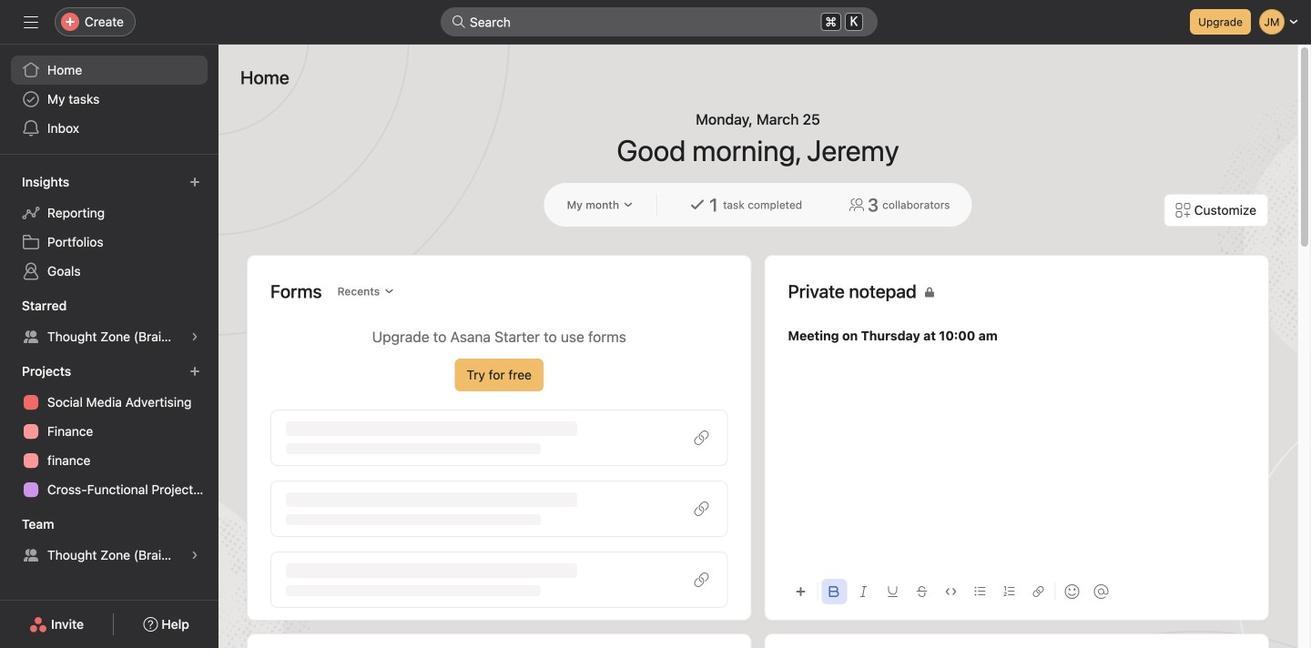 Task type: describe. For each thing, give the bounding box(es) containing it.
numbered list image
[[1004, 586, 1015, 597]]

new insights image
[[189, 177, 200, 188]]

projects element
[[0, 355, 219, 508]]

strikethrough image
[[916, 586, 927, 597]]

prominent image
[[452, 15, 466, 29]]

code image
[[945, 586, 956, 597]]

insert an object image
[[795, 586, 806, 597]]

bulleted list image
[[975, 586, 986, 597]]

hide sidebar image
[[24, 15, 38, 29]]

global element
[[0, 45, 219, 154]]

starred element
[[0, 290, 219, 355]]

Search tasks, projects, and more text field
[[441, 7, 878, 36]]

link image
[[1033, 586, 1044, 597]]



Task type: vqa. For each thing, say whether or not it's contained in the screenshot.
Completed image
no



Task type: locate. For each thing, give the bounding box(es) containing it.
new project or portfolio image
[[189, 366, 200, 377]]

italics image
[[858, 586, 869, 597]]

underline image
[[887, 586, 898, 597]]

emoji image
[[1065, 584, 1079, 599]]

toolbar
[[788, 571, 1245, 612]]

bold image
[[829, 586, 840, 597]]

None field
[[441, 7, 878, 36]]

teams element
[[0, 508, 219, 574]]

see details, thought zone (brainstorm space) image
[[189, 550, 200, 561]]

insights element
[[0, 166, 219, 290]]

see details, thought zone (brainstorm space) image
[[189, 331, 200, 342]]

at mention image
[[1094, 584, 1108, 599]]



